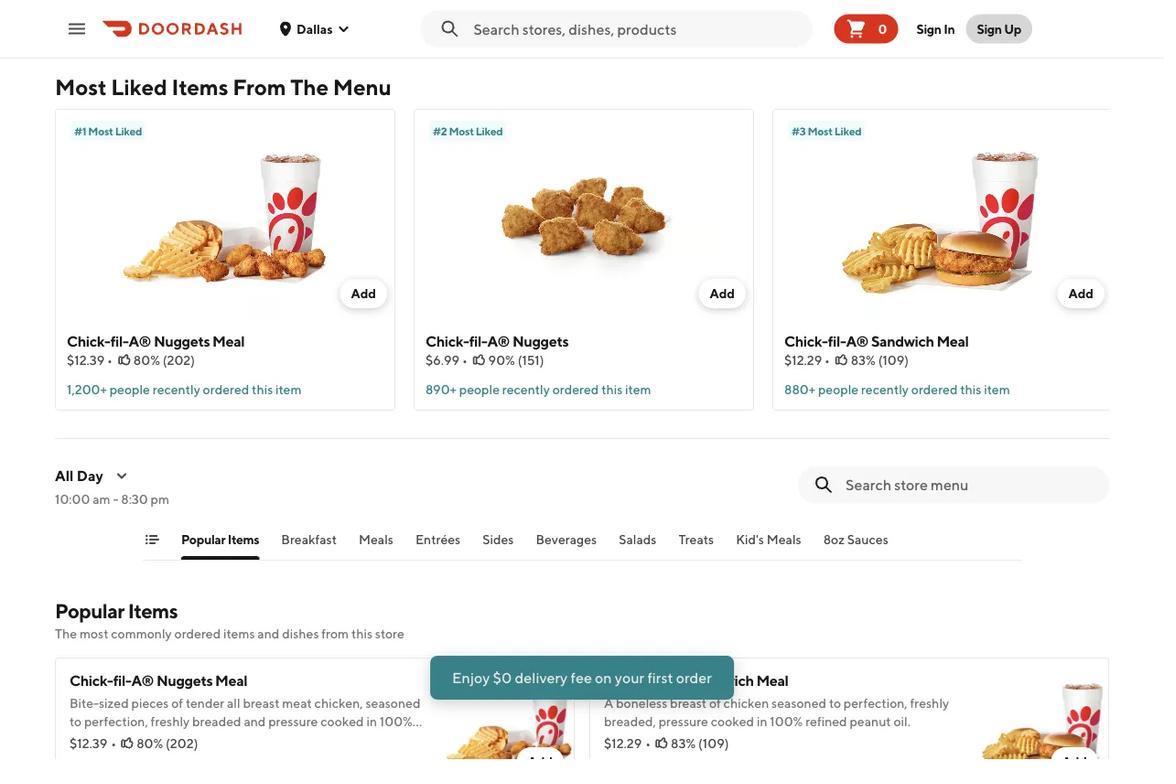 Task type: vqa. For each thing, say whether or not it's contained in the screenshot.
Chick- for Chick-fil-A® Nuggets
yes



Task type: describe. For each thing, give the bounding box(es) containing it.
view
[[557, 723, 591, 740]]

view menu
[[557, 723, 634, 740]]

refined inside chick-fil-a® sandwich meal a boneless breast of chicken seasoned to perfection, freshly breaded, pressure cooked in 100% refined peanut oil.
[[806, 715, 848, 730]]

popular items the most commonly ordered items and dishes from this store
[[55, 600, 405, 642]]

chick- for chick-fil-a® nuggets meal
[[67, 333, 111, 350]]

chick-fil-a® nuggets meal
[[67, 333, 245, 350]]

menu inside button
[[594, 723, 634, 740]]

am
[[93, 492, 110, 507]]

1 vertical spatial 80% (202)
[[137, 737, 198, 752]]

tender
[[186, 696, 225, 711]]

chicken
[[724, 696, 769, 711]]

treats button
[[679, 531, 714, 560]]

sides
[[483, 532, 514, 548]]

seasoned inside chick-fil-a® nuggets meal bite-sized pieces of tender all breast meat chicken, seasoned to perfection, freshly breaded and pressure cooked in 100% refined peanut oil. available in 8-count, 12-count, or 30-count entrées with choice of dipping sauce.
[[366, 696, 421, 711]]

perfection, inside chick-fil-a® nuggets meal bite-sized pieces of tender all breast meat chicken, seasoned to perfection, freshly breaded and pressure cooked in 100% refined peanut oil. available in 8-count, 12-count, or 30-count entrées with choice of dipping sauce.
[[84, 715, 148, 730]]

from
[[233, 74, 286, 100]]

add button for chick-fil-a® sandwich meal
[[1058, 279, 1105, 309]]

meal for chick-fil-a® nuggets meal
[[213, 333, 245, 350]]

100% inside chick-fil-a® sandwich meal a boneless breast of chicken seasoned to perfection, freshly breaded, pressure cooked in 100% refined peanut oil.
[[770, 715, 803, 730]]

item for chick-fil-a® nuggets meal
[[276, 382, 302, 397]]

meals inside 'button'
[[767, 532, 802, 548]]

the inside popular items the most commonly ordered items and dishes from this store
[[55, 627, 77, 642]]

enjoy
[[452, 670, 490, 687]]

reviews
[[141, 9, 190, 24]]

8oz
[[824, 532, 845, 548]]

this inside popular items the most commonly ordered items and dishes from this store
[[352, 627, 373, 642]]

breaded,
[[604, 715, 656, 730]]

chick-fil-a® sandwich meal
[[785, 333, 969, 350]]

add button for chick-fil-a® nuggets
[[699, 279, 746, 309]]

seasoned inside chick-fil-a® sandwich meal a boneless breast of chicken seasoned to perfection, freshly breaded, pressure cooked in 100% refined peanut oil.
[[772, 696, 827, 711]]

0 vertical spatial (202)
[[163, 353, 195, 368]]

popular for popular items
[[181, 532, 225, 548]]

$6.99 •
[[426, 353, 468, 368]]

refined inside chick-fil-a® nuggets meal bite-sized pieces of tender all breast meat chicken, seasoned to perfection, freshly breaded and pressure cooked in 100% refined peanut oil. available in 8-count, 12-count, or 30-count entrées with choice of dipping sauce.
[[70, 733, 111, 748]]

view menu button
[[520, 713, 645, 750]]

nuggets for chick-fil-a® nuggets meal bite-sized pieces of tender all breast meat chicken, seasoned to perfection, freshly breaded and pressure cooked in 100% refined peanut oil. available in 8-count, 12-count, or 30-count entrées with choice of dipping sauce.
[[156, 673, 213, 690]]

in
[[944, 21, 955, 36]]

2 count, from the left
[[317, 733, 354, 748]]

delivery
[[515, 670, 568, 687]]

available
[[177, 733, 231, 748]]

ordered for chick-fil-a® nuggets
[[553, 382, 599, 397]]

popular for popular items the most commonly ordered items and dishes from this store
[[55, 600, 124, 624]]

0 vertical spatial $12.39
[[67, 353, 105, 368]]

all
[[55, 467, 74, 485]]

#2 most liked
[[433, 125, 503, 137]]

open menu image
[[66, 18, 88, 40]]

$0
[[493, 670, 512, 687]]

90%
[[489, 353, 515, 368]]

oil. inside chick-fil-a® nuggets meal bite-sized pieces of tender all breast meat chicken, seasoned to perfection, freshly breaded and pressure cooked in 100% refined peanut oil. available in 8-count, 12-count, or 30-count entrées with choice of dipping sauce.
[[158, 733, 175, 748]]

item for chick-fil-a® nuggets
[[626, 382, 652, 397]]

most for chick-fil-a® nuggets
[[449, 125, 474, 137]]

see
[[81, 9, 104, 24]]

0 vertical spatial (109)
[[879, 353, 909, 368]]

#2
[[433, 125, 447, 137]]

#1 most liked
[[74, 125, 142, 137]]

fil- for chick-fil-a® nuggets meal
[[110, 333, 129, 350]]

entrées
[[70, 751, 114, 761]]

add button for chick-fil-a® nuggets meal
[[340, 279, 387, 309]]

breast inside chick-fil-a® sandwich meal a boneless breast of chicken seasoned to perfection, freshly breaded, pressure cooked in 100% refined peanut oil.
[[670, 696, 707, 711]]

sign for sign up
[[977, 21, 1002, 36]]

recently for chick-fil-a® nuggets meal
[[153, 382, 200, 397]]

pm
[[151, 492, 169, 507]]

on
[[595, 670, 612, 687]]

in inside chick-fil-a® sandwich meal a boneless breast of chicken seasoned to perfection, freshly breaded, pressure cooked in 100% refined peanut oil.
[[757, 715, 768, 730]]

a® for chick-fil-a® sandwich meal
[[846, 333, 869, 350]]

-
[[113, 492, 119, 507]]

0 vertical spatial 80%
[[133, 353, 160, 368]]

beverages button
[[536, 531, 597, 560]]

1 count, from the left
[[260, 733, 297, 748]]

items for popular items
[[228, 532, 259, 548]]

items
[[223, 627, 255, 642]]

most
[[80, 627, 108, 642]]

#3 most liked
[[792, 125, 862, 137]]

880+ people recently ordered this item
[[785, 382, 1011, 397]]

1,200+ people recently ordered this item
[[67, 382, 302, 397]]

recently for chick-fil-a® sandwich meal
[[862, 382, 909, 397]]

chick-fil-a® sandwich meal image
[[980, 658, 1110, 761]]

sign up
[[977, 21, 1022, 36]]

• for chick-fil-a® sandwich meal
[[825, 353, 830, 368]]

8-
[[247, 733, 260, 748]]

salads
[[619, 532, 657, 548]]

meal for chick-fil-a® sandwich meal
[[937, 333, 969, 350]]

perfection, inside chick-fil-a® sandwich meal a boneless breast of chicken seasoned to perfection, freshly breaded, pressure cooked in 100% refined peanut oil.
[[844, 696, 908, 711]]

chick-fil-a® nuggets meal bite-sized pieces of tender all breast meat chicken, seasoned to perfection, freshly breaded and pressure cooked in 100% refined peanut oil. available in 8-count, 12-count, or 30-count entrées with choice of dipping sauce.
[[70, 673, 428, 761]]

0 vertical spatial 83%
[[851, 353, 876, 368]]

see more reviews button
[[71, 2, 220, 31]]

breakfast
[[281, 532, 337, 548]]

kid's
[[736, 532, 765, 548]]

chick-fil-a® nuggets
[[426, 333, 569, 350]]

0 vertical spatial 80% (202)
[[133, 353, 195, 368]]

sign in link
[[906, 11, 966, 47]]

#1
[[74, 125, 86, 137]]

enjoy $0 delivery fee on your first order
[[452, 670, 712, 687]]

• for chick-fil-a® nuggets
[[462, 353, 468, 368]]

the inside most liked items from the menu heading
[[291, 74, 329, 100]]

• for chick-fil-a® nuggets meal
[[107, 353, 113, 368]]

ordered for chick-fil-a® sandwich meal
[[912, 382, 958, 397]]

1 vertical spatial $12.29 •
[[604, 737, 651, 752]]

8oz sauces
[[824, 532, 889, 548]]

a® for chick-fil-a® nuggets
[[487, 333, 510, 350]]

$6.99
[[426, 353, 460, 368]]

your
[[615, 670, 645, 687]]

and inside popular items the most commonly ordered items and dishes from this store
[[258, 627, 280, 642]]

this for chick-fil-a® sandwich meal
[[961, 382, 982, 397]]

ordered for chick-fil-a® nuggets meal
[[203, 382, 249, 397]]

add for chick-fil-a® nuggets meal
[[351, 286, 376, 301]]

boneless
[[616, 696, 668, 711]]

add for chick-fil-a® sandwich meal
[[1069, 286, 1094, 301]]

1 meals from the left
[[359, 532, 394, 548]]

menu inside heading
[[333, 74, 392, 100]]

salads button
[[619, 531, 657, 560]]

1 horizontal spatial of
[[185, 751, 197, 761]]

dallas
[[297, 21, 333, 36]]

sized
[[99, 696, 129, 711]]

ordered inside popular items the most commonly ordered items and dishes from this store
[[174, 627, 221, 642]]

up
[[1005, 21, 1022, 36]]

kid's meals
[[736, 532, 802, 548]]

first
[[648, 670, 673, 687]]

12-
[[300, 733, 317, 748]]

people for chick-fil-a® nuggets meal
[[110, 382, 150, 397]]

dallas button
[[278, 21, 351, 36]]

most for chick-fil-a® sandwich meal
[[808, 125, 833, 137]]

liked inside heading
[[111, 74, 167, 100]]

sandwich for chick-fil-a® sandwich meal
[[872, 333, 935, 350]]

most liked items from the menu
[[55, 74, 392, 100]]

meat
[[282, 696, 312, 711]]

880+
[[785, 382, 816, 397]]

sauce.
[[247, 751, 283, 761]]

beverages
[[536, 532, 597, 548]]

1 vertical spatial $12.39 •
[[70, 737, 116, 752]]

pieces
[[131, 696, 169, 711]]

100% inside chick-fil-a® nuggets meal bite-sized pieces of tender all breast meat chicken, seasoned to perfection, freshly breaded and pressure cooked in 100% refined peanut oil. available in 8-count, 12-count, or 30-count entrées with choice of dipping sauce.
[[380, 715, 413, 730]]



Task type: locate. For each thing, give the bounding box(es) containing it.
• down chick-fil-a® nuggets meal at the left top
[[107, 353, 113, 368]]

nuggets up (151) at the left
[[513, 333, 569, 350]]

sandwich for chick-fil-a® sandwich meal a boneless breast of chicken seasoned to perfection, freshly breaded, pressure cooked in 100% refined peanut oil.
[[691, 673, 754, 690]]

kid's meals button
[[736, 531, 802, 560]]

1 vertical spatial the
[[55, 627, 77, 642]]

(202) up 1,200+ people recently ordered this item on the left of the page
[[163, 353, 195, 368]]

1 add from the left
[[351, 286, 376, 301]]

90% (151)
[[489, 353, 544, 368]]

sandwich up 880+ people recently ordered this item
[[872, 333, 935, 350]]

fil- for chick-fil-a® nuggets
[[469, 333, 487, 350]]

most up #1 on the left
[[55, 74, 107, 100]]

chick- up boneless
[[604, 673, 648, 690]]

1 horizontal spatial refined
[[806, 715, 848, 730]]

meal up 880+ people recently ordered this item
[[937, 333, 969, 350]]

0 vertical spatial $12.39 •
[[67, 353, 113, 368]]

83% (109) down chick-fil-a® sandwich meal
[[851, 353, 909, 368]]

2 horizontal spatial add
[[1069, 286, 1094, 301]]

a® inside chick-fil-a® nuggets meal bite-sized pieces of tender all breast meat chicken, seasoned to perfection, freshly breaded and pressure cooked in 100% refined peanut oil. available in 8-count, 12-count, or 30-count entrées with choice of dipping sauce.
[[131, 673, 154, 690]]

1 vertical spatial (202)
[[166, 737, 198, 752]]

chicken,
[[315, 696, 363, 711]]

0 vertical spatial peanut
[[850, 715, 892, 730]]

$12.39 • down bite-
[[70, 737, 116, 752]]

83% down chick-fil-a® sandwich meal
[[851, 353, 876, 368]]

1 horizontal spatial menu
[[594, 723, 634, 740]]

oil. inside chick-fil-a® sandwich meal a boneless breast of chicken seasoned to perfection, freshly breaded, pressure cooked in 100% refined peanut oil.
[[894, 715, 911, 730]]

cooked inside chick-fil-a® sandwich meal a boneless breast of chicken seasoned to perfection, freshly breaded, pressure cooked in 100% refined peanut oil.
[[711, 715, 755, 730]]

peanut
[[850, 715, 892, 730], [114, 733, 155, 748]]

2 horizontal spatial people
[[819, 382, 859, 397]]

2 cooked from the left
[[711, 715, 755, 730]]

most inside heading
[[55, 74, 107, 100]]

1 vertical spatial peanut
[[114, 733, 155, 748]]

of down available
[[185, 751, 197, 761]]

refined
[[806, 715, 848, 730], [70, 733, 111, 748]]

0 vertical spatial refined
[[806, 715, 848, 730]]

chick-fil-a® nuggets meal image
[[445, 658, 575, 761]]

pressure down 'meat'
[[268, 715, 318, 730]]

liked for chick-fil-a® nuggets
[[476, 125, 503, 137]]

item for chick-fil-a® sandwich meal
[[985, 382, 1011, 397]]

83%
[[851, 353, 876, 368], [671, 737, 696, 752]]

chick- inside chick-fil-a® nuggets meal bite-sized pieces of tender all breast meat chicken, seasoned to perfection, freshly breaded and pressure cooked in 100% refined peanut oil. available in 8-count, 12-count, or 30-count entrées with choice of dipping sauce.
[[70, 673, 113, 690]]

1 horizontal spatial $12.29
[[785, 353, 823, 368]]

8oz sauces button
[[824, 531, 889, 560]]

80% down the pieces
[[137, 737, 163, 752]]

1 horizontal spatial in
[[367, 715, 377, 730]]

people right 1,200+
[[110, 382, 150, 397]]

1 horizontal spatial sandwich
[[872, 333, 935, 350]]

a® up 880+ people recently ordered this item
[[846, 333, 869, 350]]

menu down the a
[[594, 723, 634, 740]]

fee
[[571, 670, 592, 687]]

2 add from the left
[[710, 286, 735, 301]]

nuggets up tender
[[156, 673, 213, 690]]

breakfast button
[[281, 531, 337, 560]]

count, up sauce.
[[260, 733, 297, 748]]

0 vertical spatial and
[[258, 627, 280, 642]]

fil- for chick-fil-a® sandwich meal a boneless breast of chicken seasoned to perfection, freshly breaded, pressure cooked in 100% refined peanut oil.
[[648, 673, 666, 690]]

80% down chick-fil-a® nuggets meal at the left top
[[133, 353, 160, 368]]

0 horizontal spatial $12.29
[[604, 737, 642, 752]]

this for chick-fil-a® nuggets meal
[[252, 382, 273, 397]]

30-
[[371, 733, 394, 748]]

items left the from
[[172, 74, 228, 100]]

freshly inside chick-fil-a® sandwich meal a boneless breast of chicken seasoned to perfection, freshly breaded, pressure cooked in 100% refined peanut oil.
[[911, 696, 950, 711]]

add for chick-fil-a® nuggets
[[710, 286, 735, 301]]

2 item from the left
[[626, 382, 652, 397]]

peanut inside chick-fil-a® sandwich meal a boneless breast of chicken seasoned to perfection, freshly breaded, pressure cooked in 100% refined peanut oil.
[[850, 715, 892, 730]]

• down chick-fil-a® sandwich meal
[[825, 353, 830, 368]]

a® for chick-fil-a® sandwich meal a boneless breast of chicken seasoned to perfection, freshly breaded, pressure cooked in 100% refined peanut oil.
[[666, 673, 689, 690]]

1 100% from the left
[[380, 715, 413, 730]]

menus image
[[114, 469, 129, 483]]

sandwich inside chick-fil-a® sandwich meal a boneless breast of chicken seasoned to perfection, freshly breaded, pressure cooked in 100% refined peanut oil.
[[691, 673, 754, 690]]

items left breakfast
[[228, 532, 259, 548]]

80%
[[133, 353, 160, 368], [137, 737, 163, 752]]

seasoned
[[366, 696, 421, 711], [772, 696, 827, 711]]

in left 8- at the left
[[234, 733, 244, 748]]

2 vertical spatial items
[[128, 600, 178, 624]]

pressure inside chick-fil-a® nuggets meal bite-sized pieces of tender all breast meat chicken, seasoned to perfection, freshly breaded and pressure cooked in 100% refined peanut oil. available in 8-count, 12-count, or 30-count entrées with choice of dipping sauce.
[[268, 715, 318, 730]]

more
[[106, 9, 138, 24]]

1 horizontal spatial cooked
[[711, 715, 755, 730]]

0 vertical spatial menu
[[333, 74, 392, 100]]

recently down (151) at the left
[[503, 382, 550, 397]]

seasoned up '30-'
[[366, 696, 421, 711]]

meal for chick-fil-a® nuggets meal bite-sized pieces of tender all breast meat chicken, seasoned to perfection, freshly breaded and pressure cooked in 100% refined peanut oil. available in 8-count, 12-count, or 30-count entrées with choice of dipping sauce.
[[215, 673, 247, 690]]

2 horizontal spatial recently
[[862, 382, 909, 397]]

•
[[107, 353, 113, 368], [462, 353, 468, 368], [825, 353, 830, 368], [111, 737, 116, 752], [646, 737, 651, 752]]

0 horizontal spatial seasoned
[[366, 696, 421, 711]]

a® up the pieces
[[131, 673, 154, 690]]

liked right #3
[[835, 125, 862, 137]]

show menu categories image
[[145, 533, 159, 548]]

2 100% from the left
[[770, 715, 803, 730]]

1 horizontal spatial add button
[[699, 279, 746, 309]]

the
[[291, 74, 329, 100], [55, 627, 77, 642]]

menu
[[333, 74, 392, 100], [594, 723, 634, 740]]

0 horizontal spatial menu
[[333, 74, 392, 100]]

3 add from the left
[[1069, 286, 1094, 301]]

1 horizontal spatial $12.29 •
[[785, 353, 830, 368]]

1 horizontal spatial to
[[830, 696, 842, 711]]

1 recently from the left
[[153, 382, 200, 397]]

$12.39 •
[[67, 353, 113, 368], [70, 737, 116, 752]]

in down chicken
[[757, 715, 768, 730]]

0 button
[[835, 14, 899, 43]]

chick- up $6.99 •
[[426, 333, 469, 350]]

meal up chicken
[[757, 673, 789, 690]]

chick- up 880+
[[785, 333, 828, 350]]

1 vertical spatial menu
[[594, 723, 634, 740]]

0 horizontal spatial $12.29 •
[[604, 737, 651, 752]]

3 add button from the left
[[1058, 279, 1105, 309]]

nuggets up 1,200+ people recently ordered this item on the left of the page
[[154, 333, 210, 350]]

(109) down chicken
[[699, 737, 729, 752]]

cooked down chicken
[[711, 715, 755, 730]]

1,200+
[[67, 382, 107, 397]]

pressure inside chick-fil-a® sandwich meal a boneless breast of chicken seasoned to perfection, freshly breaded, pressure cooked in 100% refined peanut oil.
[[659, 715, 709, 730]]

popular items
[[181, 532, 259, 548]]

chick- up 1,200+
[[67, 333, 111, 350]]

commonly
[[111, 627, 172, 642]]

count, left or
[[317, 733, 354, 748]]

1 vertical spatial refined
[[70, 733, 111, 748]]

0 horizontal spatial perfection,
[[84, 715, 148, 730]]

1 sign from the left
[[917, 21, 942, 36]]

1 cooked from the left
[[321, 715, 364, 730]]

most for chick-fil-a® nuggets meal
[[88, 125, 113, 137]]

1 add button from the left
[[340, 279, 387, 309]]

see more reviews
[[81, 9, 190, 24]]

liked right #2
[[476, 125, 503, 137]]

items inside most liked items from the menu heading
[[172, 74, 228, 100]]

1 horizontal spatial pressure
[[659, 715, 709, 730]]

1 horizontal spatial item
[[626, 382, 652, 397]]

and up 8- at the left
[[244, 715, 266, 730]]

sign up link
[[966, 14, 1033, 43]]

liked for chick-fil-a® sandwich meal
[[835, 125, 862, 137]]

0 horizontal spatial to
[[70, 715, 82, 730]]

from
[[322, 627, 349, 642]]

0 horizontal spatial freshly
[[151, 715, 190, 730]]

liked right #1 on the left
[[115, 125, 142, 137]]

with
[[116, 751, 141, 761]]

1 horizontal spatial people
[[459, 382, 500, 397]]

$12.29 • up 880+
[[785, 353, 830, 368]]

8:30
[[121, 492, 148, 507]]

2 horizontal spatial in
[[757, 715, 768, 730]]

1 vertical spatial freshly
[[151, 715, 190, 730]]

1 horizontal spatial perfection,
[[844, 696, 908, 711]]

1 seasoned from the left
[[366, 696, 421, 711]]

3 item from the left
[[985, 382, 1011, 397]]

$12.29 down breaded,
[[604, 737, 642, 752]]

all day
[[55, 467, 103, 485]]

1 horizontal spatial peanut
[[850, 715, 892, 730]]

order
[[676, 670, 712, 687]]

3 recently from the left
[[862, 382, 909, 397]]

chick- up bite-
[[70, 673, 113, 690]]

of for sandwich
[[710, 696, 721, 711]]

sign left up
[[977, 21, 1002, 36]]

$12.29 up 880+
[[785, 353, 823, 368]]

breast down order
[[670, 696, 707, 711]]

#3
[[792, 125, 806, 137]]

0 horizontal spatial (109)
[[699, 737, 729, 752]]

1 vertical spatial to
[[70, 715, 82, 730]]

pressure down order
[[659, 715, 709, 730]]

1 vertical spatial 83%
[[671, 737, 696, 752]]

to right chicken
[[830, 696, 842, 711]]

1 horizontal spatial sign
[[977, 21, 1002, 36]]

treats
[[679, 532, 714, 548]]

in up or
[[367, 715, 377, 730]]

1 people from the left
[[110, 382, 150, 397]]

item
[[276, 382, 302, 397], [626, 382, 652, 397], [985, 382, 1011, 397]]

breast
[[243, 696, 280, 711], [670, 696, 707, 711]]

1 horizontal spatial recently
[[503, 382, 550, 397]]

a® for chick-fil-a® nuggets meal bite-sized pieces of tender all breast meat chicken, seasoned to perfection, freshly breaded and pressure cooked in 100% refined peanut oil. available in 8-count, 12-count, or 30-count entrées with choice of dipping sauce.
[[131, 673, 154, 690]]

(109) down chick-fil-a® sandwich meal
[[879, 353, 909, 368]]

80% (202)
[[133, 353, 195, 368], [137, 737, 198, 752]]

0 vertical spatial items
[[172, 74, 228, 100]]

0 horizontal spatial 83%
[[671, 737, 696, 752]]

0 vertical spatial $12.29 •
[[785, 353, 830, 368]]

sides button
[[483, 531, 514, 560]]

1 vertical spatial perfection,
[[84, 715, 148, 730]]

80% (202) down the pieces
[[137, 737, 198, 752]]

fil- inside chick-fil-a® nuggets meal bite-sized pieces of tender all breast meat chicken, seasoned to perfection, freshly breaded and pressure cooked in 100% refined peanut oil. available in 8-count, 12-count, or 30-count entrées with choice of dipping sauce.
[[113, 673, 131, 690]]

meal for chick-fil-a® sandwich meal a boneless breast of chicken seasoned to perfection, freshly breaded, pressure cooked in 100% refined peanut oil.
[[757, 673, 789, 690]]

$12.29 • down breaded,
[[604, 737, 651, 752]]

1 horizontal spatial meals
[[767, 532, 802, 548]]

ordered
[[203, 382, 249, 397], [553, 382, 599, 397], [912, 382, 958, 397], [174, 627, 221, 642]]

cooked
[[321, 715, 364, 730], [711, 715, 755, 730]]

fil- inside chick-fil-a® sandwich meal a boneless breast of chicken seasoned to perfection, freshly breaded, pressure cooked in 100% refined peanut oil.
[[648, 673, 666, 690]]

entrées button
[[416, 531, 461, 560]]

2 recently from the left
[[503, 382, 550, 397]]

meal up 1,200+ people recently ordered this item on the left of the page
[[213, 333, 245, 350]]

0 horizontal spatial 100%
[[380, 715, 413, 730]]

890+
[[426, 382, 457, 397]]

popular
[[181, 532, 225, 548], [55, 600, 124, 624]]

meal inside chick-fil-a® nuggets meal bite-sized pieces of tender all breast meat chicken, seasoned to perfection, freshly breaded and pressure cooked in 100% refined peanut oil. available in 8-count, 12-count, or 30-count entrées with choice of dipping sauce.
[[215, 673, 247, 690]]

0 horizontal spatial of
[[171, 696, 183, 711]]

1 horizontal spatial freshly
[[911, 696, 950, 711]]

1 horizontal spatial count,
[[317, 733, 354, 748]]

10:00
[[55, 492, 90, 507]]

liked for chick-fil-a® nuggets meal
[[115, 125, 142, 137]]

0 horizontal spatial cooked
[[321, 715, 364, 730]]

freshly
[[911, 696, 950, 711], [151, 715, 190, 730]]

of inside chick-fil-a® sandwich meal a boneless breast of chicken seasoned to perfection, freshly breaded, pressure cooked in 100% refined peanut oil.
[[710, 696, 721, 711]]

1 vertical spatial items
[[228, 532, 259, 548]]

most right #3
[[808, 125, 833, 137]]

a® up 90%
[[487, 333, 510, 350]]

1 horizontal spatial the
[[291, 74, 329, 100]]

0 horizontal spatial refined
[[70, 733, 111, 748]]

breast inside chick-fil-a® nuggets meal bite-sized pieces of tender all breast meat chicken, seasoned to perfection, freshly breaded and pressure cooked in 100% refined peanut oil. available in 8-count, 12-count, or 30-count entrées with choice of dipping sauce.
[[243, 696, 280, 711]]

and inside chick-fil-a® nuggets meal bite-sized pieces of tender all breast meat chicken, seasoned to perfection, freshly breaded and pressure cooked in 100% refined peanut oil. available in 8-count, 12-count, or 30-count entrées with choice of dipping sauce.
[[244, 715, 266, 730]]

1 horizontal spatial breast
[[670, 696, 707, 711]]

most right #2
[[449, 125, 474, 137]]

sign left the in at the top right
[[917, 21, 942, 36]]

popular inside popular items the most commonly ordered items and dishes from this store
[[55, 600, 124, 624]]

80% (202) down chick-fil-a® nuggets meal at the left top
[[133, 353, 195, 368]]

1 breast from the left
[[243, 696, 280, 711]]

83% down order
[[671, 737, 696, 752]]

1 item from the left
[[276, 382, 302, 397]]

this
[[252, 382, 273, 397], [602, 382, 623, 397], [961, 382, 982, 397], [352, 627, 373, 642]]

to down bite-
[[70, 715, 82, 730]]

seasoned right chicken
[[772, 696, 827, 711]]

(202)
[[163, 353, 195, 368], [166, 737, 198, 752]]

chick- inside chick-fil-a® sandwich meal a boneless breast of chicken seasoned to perfection, freshly breaded, pressure cooked in 100% refined peanut oil.
[[604, 673, 648, 690]]

0 horizontal spatial 83% (109)
[[671, 737, 729, 752]]

1 horizontal spatial 83% (109)
[[851, 353, 909, 368]]

bite-
[[70, 696, 99, 711]]

1 vertical spatial $12.29
[[604, 737, 642, 752]]

meals left entrées
[[359, 532, 394, 548]]

and right 'items'
[[258, 627, 280, 642]]

2 horizontal spatial add button
[[1058, 279, 1105, 309]]

sign for sign in
[[917, 21, 942, 36]]

1 horizontal spatial 83%
[[851, 353, 876, 368]]

83% (109) down chicken
[[671, 737, 729, 752]]

liked
[[111, 74, 167, 100], [115, 125, 142, 137], [476, 125, 503, 137], [835, 125, 862, 137]]

0 horizontal spatial add
[[351, 286, 376, 301]]

0 horizontal spatial peanut
[[114, 733, 155, 748]]

0 horizontal spatial meals
[[359, 532, 394, 548]]

peanut inside chick-fil-a® nuggets meal bite-sized pieces of tender all breast meat chicken, seasoned to perfection, freshly breaded and pressure cooked in 100% refined peanut oil. available in 8-count, 12-count, or 30-count entrées with choice of dipping sauce.
[[114, 733, 155, 748]]

people for chick-fil-a® sandwich meal
[[819, 382, 859, 397]]

1 vertical spatial $12.39
[[70, 737, 107, 752]]

meals right kid's
[[767, 532, 802, 548]]

of
[[171, 696, 183, 711], [710, 696, 721, 711], [185, 751, 197, 761]]

popular right show menu categories icon
[[181, 532, 225, 548]]

0 horizontal spatial in
[[234, 733, 244, 748]]

0 vertical spatial perfection,
[[844, 696, 908, 711]]

chick- for chick-fil-a® nuggets
[[426, 333, 469, 350]]

0 horizontal spatial item
[[276, 382, 302, 397]]

oil.
[[894, 715, 911, 730], [158, 733, 175, 748]]

0 vertical spatial $12.29
[[785, 353, 823, 368]]

items for popular items the most commonly ordered items and dishes from this store
[[128, 600, 178, 624]]

the left most
[[55, 627, 77, 642]]

Item Search search field
[[846, 475, 1095, 495]]

1 horizontal spatial 100%
[[770, 715, 803, 730]]

0 horizontal spatial popular
[[55, 600, 124, 624]]

people down 90%
[[459, 382, 500, 397]]

recently down chick-fil-a® sandwich meal
[[862, 382, 909, 397]]

chick-
[[67, 333, 111, 350], [426, 333, 469, 350], [785, 333, 828, 350], [70, 673, 113, 690], [604, 673, 648, 690]]

2 sign from the left
[[977, 21, 1002, 36]]

0 vertical spatial 83% (109)
[[851, 353, 909, 368]]

nuggets
[[154, 333, 210, 350], [513, 333, 569, 350], [156, 673, 213, 690]]

the right the from
[[291, 74, 329, 100]]

1 vertical spatial 80%
[[137, 737, 163, 752]]

nuggets inside chick-fil-a® nuggets meal bite-sized pieces of tender all breast meat chicken, seasoned to perfection, freshly breaded and pressure cooked in 100% refined peanut oil. available in 8-count, 12-count, or 30-count entrées with choice of dipping sauce.
[[156, 673, 213, 690]]

a® up boneless
[[666, 673, 689, 690]]

meals button
[[359, 531, 394, 560]]

of left chicken
[[710, 696, 721, 711]]

0 vertical spatial freshly
[[911, 696, 950, 711]]

1 vertical spatial and
[[244, 715, 266, 730]]

Store search: begin typing to search for stores available on DoorDash text field
[[474, 19, 805, 39]]

recently down chick-fil-a® nuggets meal at the left top
[[153, 382, 200, 397]]

$12.29
[[785, 353, 823, 368], [604, 737, 642, 752]]

meal up all
[[215, 673, 247, 690]]

breaded
[[192, 715, 241, 730]]

1 pressure from the left
[[268, 715, 318, 730]]

items up the commonly
[[128, 600, 178, 624]]

most right #1 on the left
[[88, 125, 113, 137]]

3 people from the left
[[819, 382, 859, 397]]

$12.39
[[67, 353, 105, 368], [70, 737, 107, 752]]

(109)
[[879, 353, 909, 368], [699, 737, 729, 752]]

sign in
[[917, 21, 955, 36]]

breast right all
[[243, 696, 280, 711]]

$12.29 •
[[785, 353, 830, 368], [604, 737, 651, 752]]

menu down dallas popup button
[[333, 74, 392, 100]]

freshly inside chick-fil-a® nuggets meal bite-sized pieces of tender all breast meat chicken, seasoned to perfection, freshly breaded and pressure cooked in 100% refined peanut oil. available in 8-count, 12-count, or 30-count entrées with choice of dipping sauce.
[[151, 715, 190, 730]]

1 vertical spatial popular
[[55, 600, 124, 624]]

this for chick-fil-a® nuggets
[[602, 382, 623, 397]]

1 vertical spatial oil.
[[158, 733, 175, 748]]

people
[[110, 382, 150, 397], [459, 382, 500, 397], [819, 382, 859, 397]]

2 add button from the left
[[699, 279, 746, 309]]

• right $6.99
[[462, 353, 468, 368]]

count
[[394, 733, 428, 748]]

day
[[77, 467, 103, 485]]

$12.39 up 1,200+
[[67, 353, 105, 368]]

to inside chick-fil-a® nuggets meal bite-sized pieces of tender all breast meat chicken, seasoned to perfection, freshly breaded and pressure cooked in 100% refined peanut oil. available in 8-count, 12-count, or 30-count entrées with choice of dipping sauce.
[[70, 715, 82, 730]]

(151)
[[518, 353, 544, 368]]

2 horizontal spatial of
[[710, 696, 721, 711]]

0 vertical spatial sandwich
[[872, 333, 935, 350]]

liked up #1 most liked
[[111, 74, 167, 100]]

recently for chick-fil-a® nuggets
[[503, 382, 550, 397]]

2 meals from the left
[[767, 532, 802, 548]]

chick-fil-a® sandwich meal a boneless breast of chicken seasoned to perfection, freshly breaded, pressure cooked in 100% refined peanut oil.
[[604, 673, 950, 730]]

a® inside chick-fil-a® sandwich meal a boneless breast of chicken seasoned to perfection, freshly breaded, pressure cooked in 100% refined peanut oil.
[[666, 673, 689, 690]]

0 horizontal spatial the
[[55, 627, 77, 642]]

1 horizontal spatial popular
[[181, 532, 225, 548]]

0 vertical spatial the
[[291, 74, 329, 100]]

nuggets for chick-fil-a® nuggets meal
[[154, 333, 210, 350]]

cooked inside chick-fil-a® nuggets meal bite-sized pieces of tender all breast meat chicken, seasoned to perfection, freshly breaded and pressure cooked in 100% refined peanut oil. available in 8-count, 12-count, or 30-count entrées with choice of dipping sauce.
[[321, 715, 364, 730]]

0 horizontal spatial breast
[[243, 696, 280, 711]]

0 horizontal spatial count,
[[260, 733, 297, 748]]

people right 880+
[[819, 382, 859, 397]]

fil- for chick-fil-a® nuggets meal bite-sized pieces of tender all breast meat chicken, seasoned to perfection, freshly breaded and pressure cooked in 100% refined peanut oil. available in 8-count, 12-count, or 30-count entrées with choice of dipping sauce.
[[113, 673, 131, 690]]

entrées
[[416, 532, 461, 548]]

a® up 1,200+ people recently ordered this item on the left of the page
[[129, 333, 151, 350]]

1 vertical spatial 83% (109)
[[671, 737, 729, 752]]

0 horizontal spatial people
[[110, 382, 150, 397]]

of for nuggets
[[171, 696, 183, 711]]

$12.39 down bite-
[[70, 737, 107, 752]]

of right the pieces
[[171, 696, 183, 711]]

2 horizontal spatial item
[[985, 382, 1011, 397]]

1 horizontal spatial oil.
[[894, 715, 911, 730]]

2 breast from the left
[[670, 696, 707, 711]]

nuggets for chick-fil-a® nuggets
[[513, 333, 569, 350]]

most liked items from the menu heading
[[55, 72, 392, 102]]

pressure
[[268, 715, 318, 730], [659, 715, 709, 730]]

dipping
[[200, 751, 244, 761]]

2 pressure from the left
[[659, 715, 709, 730]]

fil- for chick-fil-a® sandwich meal
[[828, 333, 846, 350]]

store
[[375, 627, 405, 642]]

1 horizontal spatial add
[[710, 286, 735, 301]]

all
[[227, 696, 240, 711]]

dishes
[[282, 627, 319, 642]]

to inside chick-fil-a® sandwich meal a boneless breast of chicken seasoned to perfection, freshly breaded, pressure cooked in 100% refined peanut oil.
[[830, 696, 842, 711]]

a® for chick-fil-a® nuggets meal
[[129, 333, 151, 350]]

a
[[604, 696, 614, 711]]

1 horizontal spatial (109)
[[879, 353, 909, 368]]

2 seasoned from the left
[[772, 696, 827, 711]]

$12.39 • up 1,200+
[[67, 353, 113, 368]]

1 vertical spatial (109)
[[699, 737, 729, 752]]

• down breaded,
[[646, 737, 651, 752]]

cooked down chicken, in the bottom left of the page
[[321, 715, 364, 730]]

choice
[[144, 751, 183, 761]]

meal inside chick-fil-a® sandwich meal a boneless breast of chicken seasoned to perfection, freshly breaded, pressure cooked in 100% refined peanut oil.
[[757, 673, 789, 690]]

• down the sized
[[111, 737, 116, 752]]

0 vertical spatial popular
[[181, 532, 225, 548]]

0 vertical spatial oil.
[[894, 715, 911, 730]]

(202) down breaded
[[166, 737, 198, 752]]

people for chick-fil-a® nuggets
[[459, 382, 500, 397]]

popular up most
[[55, 600, 124, 624]]

sandwich up chicken
[[691, 673, 754, 690]]

sauces
[[848, 532, 889, 548]]

chick- for chick-fil-a® sandwich meal
[[785, 333, 828, 350]]

items inside popular items the most commonly ordered items and dishes from this store
[[128, 600, 178, 624]]

2 people from the left
[[459, 382, 500, 397]]

items
[[172, 74, 228, 100], [228, 532, 259, 548], [128, 600, 178, 624]]



